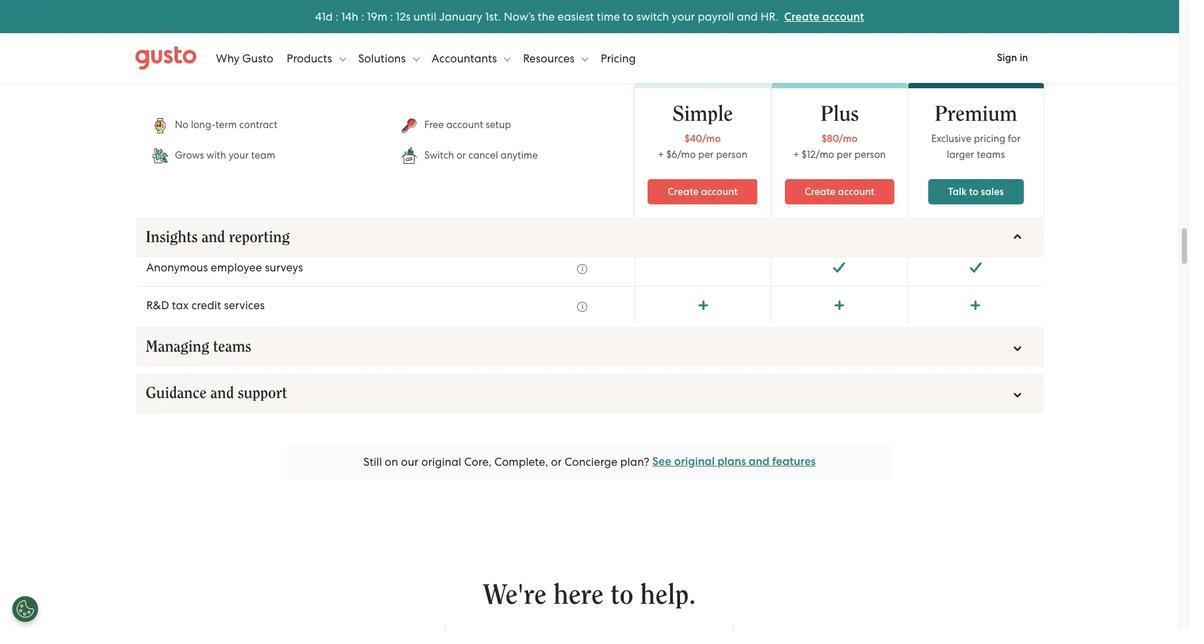 Task type: describe. For each thing, give the bounding box(es) containing it.
resources button
[[523, 38, 589, 78]]

see original plans and features link
[[653, 455, 816, 469]]

easiest
[[558, 10, 594, 23]]

why gusto
[[216, 51, 274, 65]]

premium
[[935, 104, 1018, 125]]

employee
[[211, 261, 262, 274]]

solutions button
[[358, 38, 420, 78]]

services
[[224, 299, 265, 312]]

1 4 from the left
[[315, 10, 322, 23]]

we're
[[484, 582, 547, 610]]

january
[[439, 10, 483, 23]]

talk to sales
[[949, 186, 1005, 198]]

in
[[1020, 52, 1029, 64]]

for
[[1009, 133, 1021, 145]]

create account link for simple
[[648, 179, 758, 205]]

solutions
[[358, 51, 409, 65]]

sign
[[998, 52, 1018, 64]]

commuter benefits
[[146, 29, 247, 42]]

grows with your team
[[175, 149, 275, 161]]

no long-term contract
[[175, 119, 278, 131]]

switch or cancel anytime
[[425, 149, 538, 161]]

teams inside exclusive pricing for larger teams
[[977, 149, 1006, 161]]

time
[[597, 10, 620, 23]]

sign in link
[[982, 43, 1045, 73]]

2 1 from the left
[[341, 10, 345, 23]]

your inside 4 1 d : 1 4 h : 1 9 m : 1 2 s until january 1st. now's the easiest time to switch your payroll and hr. create account
[[672, 10, 695, 23]]

off
[[177, 147, 192, 161]]

create account link for plus
[[785, 179, 895, 205]]

and inside 4 1 d : 1 4 h : 1 9 m : 1 2 s until january 1st. now's the easiest time to switch your payroll and hr. create account
[[737, 10, 758, 23]]

and right plans
[[749, 455, 770, 469]]

gusto
[[242, 51, 274, 65]]

m :
[[378, 10, 393, 23]]

switch
[[637, 10, 670, 23]]

1 vertical spatial your
[[229, 149, 249, 161]]

products button
[[287, 38, 346, 78]]

1 vertical spatial to
[[970, 186, 979, 198]]

sign in
[[998, 52, 1029, 64]]

term
[[216, 119, 237, 131]]

2
[[400, 10, 406, 23]]

free
[[425, 119, 444, 131]]

still
[[364, 456, 382, 469]]

here
[[554, 582, 604, 610]]

$40/mo
[[685, 133, 721, 145]]

exclusive
[[932, 133, 972, 145]]

1st.
[[486, 10, 501, 23]]

see
[[653, 455, 672, 469]]

products
[[287, 51, 335, 65]]

benefits
[[205, 29, 247, 42]]

insights and reporting button
[[136, 218, 1044, 258]]

plans
[[718, 455, 747, 469]]

free account setup
[[425, 119, 511, 131]]

cancel
[[469, 149, 498, 161]]

payroll
[[698, 10, 735, 23]]

payroll reports
[[146, 110, 222, 123]]

anonymous
[[146, 261, 208, 274]]

guidance and support button
[[136, 374, 1044, 414]]

credit
[[192, 299, 221, 312]]

create account for simple
[[668, 186, 738, 198]]

sales
[[982, 186, 1005, 198]]

payroll
[[146, 110, 182, 123]]

$80/mo
[[822, 133, 858, 145]]

we're here to help.
[[484, 582, 696, 610]]

exclusive pricing for larger teams
[[932, 133, 1021, 161]]

9
[[371, 10, 378, 23]]

our
[[401, 456, 419, 469]]

surveys
[[265, 261, 303, 274]]

talk to sales link
[[929, 179, 1024, 205]]

2 vertical spatial to
[[611, 582, 634, 610]]

now's
[[504, 10, 535, 23]]

resources
[[523, 51, 578, 65]]

guidance
[[146, 386, 207, 402]]

create account link right hr.
[[785, 10, 865, 24]]

custom reports
[[146, 223, 226, 236]]



Task type: vqa. For each thing, say whether or not it's contained in the screenshot.
person for Simple
yes



Task type: locate. For each thing, give the bounding box(es) containing it.
$6/mo
[[667, 149, 696, 161]]

+ left $6/mo
[[658, 149, 664, 161]]

person
[[717, 149, 748, 161], [855, 149, 887, 161]]

long-
[[191, 119, 216, 131]]

grows
[[175, 149, 204, 161]]

0 vertical spatial teams
[[977, 149, 1006, 161]]

or left cancel
[[457, 149, 466, 161]]

s
[[406, 10, 411, 23]]

insights and reporting
[[146, 230, 290, 246]]

0 horizontal spatial per
[[699, 149, 714, 161]]

create account link down $12/mo
[[785, 179, 895, 205]]

0 vertical spatial to
[[623, 10, 634, 23]]

original right see
[[675, 455, 715, 469]]

hr.
[[761, 10, 779, 23]]

0 horizontal spatial your
[[229, 149, 249, 161]]

anytime
[[501, 149, 538, 161]]

create down $6/mo
[[668, 186, 699, 198]]

2 + from the left
[[794, 149, 800, 161]]

per inside the $40/mo + $6/mo per person
[[699, 149, 714, 161]]

1 horizontal spatial your
[[672, 10, 695, 23]]

contract
[[239, 119, 278, 131]]

h :
[[352, 10, 364, 23]]

talk
[[949, 186, 967, 198]]

0 horizontal spatial person
[[717, 149, 748, 161]]

$80/mo + $12/mo per person
[[794, 133, 887, 161]]

0 horizontal spatial teams
[[213, 339, 251, 355]]

managing
[[146, 339, 209, 355]]

managing teams button
[[136, 327, 1044, 367]]

1 create account from the left
[[668, 186, 738, 198]]

2 person from the left
[[855, 149, 887, 161]]

create right hr.
[[785, 10, 820, 24]]

1 right 'd :'
[[341, 10, 345, 23]]

plus
[[821, 104, 859, 125]]

per for simple
[[699, 149, 714, 161]]

1 vertical spatial teams
[[213, 339, 251, 355]]

time-off reports
[[146, 147, 232, 161]]

reports for payroll reports
[[185, 110, 222, 123]]

and left support
[[211, 386, 234, 402]]

until
[[414, 10, 437, 23]]

create account for plus
[[805, 186, 875, 198]]

accountants button
[[432, 38, 511, 78]]

per down $80/mo
[[837, 149, 853, 161]]

1 vertical spatial reports
[[194, 147, 232, 161]]

0 vertical spatial or
[[457, 149, 466, 161]]

1 horizontal spatial 4
[[345, 10, 352, 23]]

simple
[[673, 104, 733, 125]]

create down $12/mo
[[805, 186, 836, 198]]

+ inside the $40/mo + $6/mo per person
[[658, 149, 664, 161]]

guidance and support
[[146, 386, 287, 402]]

and inside 'dropdown button'
[[211, 386, 234, 402]]

or left the concierge
[[551, 456, 562, 469]]

original
[[675, 455, 715, 469], [422, 456, 462, 469]]

to inside 4 1 d : 1 4 h : 1 9 m : 1 2 s until january 1st. now's the easiest time to switch your payroll and hr. create account
[[623, 10, 634, 23]]

1 vertical spatial or
[[551, 456, 562, 469]]

teams inside managing teams dropdown button
[[213, 339, 251, 355]]

to right here
[[611, 582, 634, 610]]

r&d
[[146, 299, 169, 312]]

larger
[[948, 149, 975, 161]]

4 1 from the left
[[396, 10, 400, 23]]

create for plus
[[805, 186, 836, 198]]

1 horizontal spatial original
[[675, 455, 715, 469]]

4 right 'd :'
[[345, 10, 352, 23]]

insights
[[146, 230, 198, 246]]

person down $80/mo
[[855, 149, 887, 161]]

1 right the h : at the top of the page
[[367, 10, 371, 23]]

original right the our
[[422, 456, 462, 469]]

1
[[322, 10, 326, 23], [341, 10, 345, 23], [367, 10, 371, 23], [396, 10, 400, 23]]

reports for custom reports
[[189, 223, 226, 236]]

per inside $80/mo + $12/mo per person
[[837, 149, 853, 161]]

your right switch
[[672, 10, 695, 23]]

team
[[251, 149, 275, 161]]

person for simple
[[717, 149, 748, 161]]

0 vertical spatial reports
[[185, 110, 222, 123]]

person inside $80/mo + $12/mo per person
[[855, 149, 887, 161]]

complete,
[[495, 456, 548, 469]]

create for simple
[[668, 186, 699, 198]]

features
[[773, 455, 816, 469]]

managing teams
[[146, 339, 251, 355]]

4 left 'd :'
[[315, 10, 322, 23]]

and
[[737, 10, 758, 23], [202, 230, 225, 246], [211, 386, 234, 402], [749, 455, 770, 469]]

person for plus
[[855, 149, 887, 161]]

per
[[699, 149, 714, 161], [837, 149, 853, 161]]

+
[[658, 149, 664, 161], [794, 149, 800, 161]]

1 + from the left
[[658, 149, 664, 161]]

switch
[[425, 149, 454, 161]]

0 horizontal spatial create account
[[668, 186, 738, 198]]

still on our original core, complete, or concierge plan? see original plans and features
[[364, 455, 816, 469]]

main element
[[135, 38, 1045, 78]]

create account down $12/mo
[[805, 186, 875, 198]]

1 horizontal spatial person
[[855, 149, 887, 161]]

r&d tax credit services
[[146, 299, 265, 312]]

teams
[[977, 149, 1006, 161], [213, 339, 251, 355]]

create account link down $6/mo
[[648, 179, 758, 205]]

0 horizontal spatial +
[[658, 149, 664, 161]]

pricing
[[601, 51, 636, 65]]

time-
[[146, 147, 177, 161]]

1 per from the left
[[699, 149, 714, 161]]

3 1 from the left
[[367, 10, 371, 23]]

your right with
[[229, 149, 249, 161]]

1 left s
[[396, 10, 400, 23]]

1 horizontal spatial create account
[[805, 186, 875, 198]]

2 per from the left
[[837, 149, 853, 161]]

with
[[207, 149, 226, 161]]

support
[[238, 386, 287, 402]]

plan?
[[621, 456, 650, 469]]

on
[[385, 456, 399, 469]]

4
[[315, 10, 322, 23], [345, 10, 352, 23]]

0 horizontal spatial or
[[457, 149, 466, 161]]

tax
[[172, 299, 189, 312]]

teams down services
[[213, 339, 251, 355]]

1 horizontal spatial or
[[551, 456, 562, 469]]

no
[[175, 119, 189, 131]]

1 horizontal spatial per
[[837, 149, 853, 161]]

1 1 from the left
[[322, 10, 326, 23]]

and up anonymous employee surveys
[[202, 230, 225, 246]]

help.
[[640, 582, 696, 610]]

0 horizontal spatial original
[[422, 456, 462, 469]]

4 1 d : 1 4 h : 1 9 m : 1 2 s until january 1st. now's the easiest time to switch your payroll and hr. create account
[[315, 10, 865, 24]]

teams down 'pricing'
[[977, 149, 1006, 161]]

2 vertical spatial reports
[[189, 223, 226, 236]]

custom
[[146, 223, 186, 236]]

1 person from the left
[[717, 149, 748, 161]]

person inside the $40/mo + $6/mo per person
[[717, 149, 748, 161]]

1 horizontal spatial +
[[794, 149, 800, 161]]

setup
[[486, 119, 511, 131]]

+ for simple
[[658, 149, 664, 161]]

0 horizontal spatial 4
[[315, 10, 322, 23]]

d :
[[326, 10, 339, 23]]

2 4 from the left
[[345, 10, 352, 23]]

per for plus
[[837, 149, 853, 161]]

concierge
[[565, 456, 618, 469]]

pricing
[[975, 133, 1006, 145]]

+ inside $80/mo + $12/mo per person
[[794, 149, 800, 161]]

the
[[538, 10, 555, 23]]

+ for plus
[[794, 149, 800, 161]]

reports
[[185, 110, 222, 123], [194, 147, 232, 161], [189, 223, 226, 236]]

to right the time
[[623, 10, 634, 23]]

create account down $6/mo
[[668, 186, 738, 198]]

why
[[216, 51, 240, 65]]

original inside still on our original core, complete, or concierge plan? see original plans and features
[[422, 456, 462, 469]]

person down $40/mo
[[717, 149, 748, 161]]

$12/mo
[[802, 149, 835, 161]]

$40/mo + $6/mo per person
[[658, 133, 748, 161]]

why gusto link
[[216, 38, 274, 78]]

anonymous employee surveys
[[146, 261, 303, 274]]

+ left $12/mo
[[794, 149, 800, 161]]

to
[[623, 10, 634, 23], [970, 186, 979, 198], [611, 582, 634, 610]]

your
[[672, 10, 695, 23], [229, 149, 249, 161]]

0 vertical spatial your
[[672, 10, 695, 23]]

to right talk
[[970, 186, 979, 198]]

online payroll services, hr, and benefits | gusto image
[[135, 46, 196, 70]]

commuter
[[146, 29, 202, 42]]

and inside dropdown button
[[202, 230, 225, 246]]

and left hr.
[[737, 10, 758, 23]]

pricing link
[[601, 38, 636, 78]]

1 left the h : at the top of the page
[[322, 10, 326, 23]]

per down $40/mo
[[699, 149, 714, 161]]

1 horizontal spatial teams
[[977, 149, 1006, 161]]

2 create account from the left
[[805, 186, 875, 198]]

or inside still on our original core, complete, or concierge plan? see original plans and features
[[551, 456, 562, 469]]



